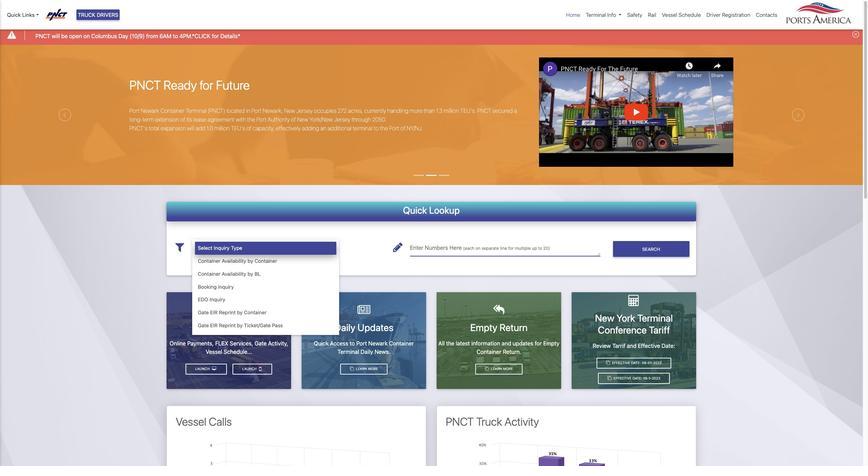 Task type: describe. For each thing, give the bounding box(es) containing it.
safety
[[627, 12, 642, 18]]

terminal inside quick access to port newark container terminal daily news.
[[338, 349, 359, 355]]

adding
[[302, 125, 319, 131]]

1 vertical spatial truck
[[476, 415, 502, 429]]

date: for 01-
[[631, 361, 641, 365]]

effective for effective date: 10-1-2023
[[614, 377, 632, 381]]

quick links
[[7, 12, 35, 18]]

effective date: 06-01-2023
[[611, 361, 662, 365]]

agreement
[[208, 116, 235, 123]]

container inside quick access to port newark container terminal daily news.
[[389, 340, 414, 347]]

(each
[[463, 246, 474, 251]]

port right the in
[[252, 108, 262, 114]]

currently
[[364, 108, 386, 114]]

of up effectively at the top left of the page
[[291, 116, 296, 123]]

lookup
[[429, 205, 460, 216]]

schedule
[[679, 12, 701, 18]]

latest
[[456, 340, 470, 347]]

more for updates
[[368, 367, 378, 371]]

pnct for will
[[35, 33, 50, 39]]

info
[[607, 12, 616, 18]]

its
[[187, 116, 192, 123]]

in
[[246, 108, 250, 114]]

information
[[471, 340, 500, 347]]

clone image for new york terminal conference tariff
[[606, 361, 610, 365]]

lease
[[193, 116, 206, 123]]

gate eir reprint by container
[[198, 310, 267, 316]]

activity
[[505, 415, 539, 429]]

here
[[450, 245, 462, 251]]

to inside quick access to port newark container terminal daily news.
[[350, 340, 355, 347]]

on for separate
[[476, 246, 480, 251]]

pnct will be open on columbus day (10/9) from 6am to 4pm.*click for details* link
[[35, 32, 240, 40]]

port newark container terminal (pnct) located in port newark, new jersey occupies 272 acres, currently handling more than 1.3 million teu's.                                 pnct secured a long-term extension of its lease agreement with the port authority of new york/new jersey through 2050. pnct's total expansion will add 1.0 million teu's of capacity,                                 effectively adding an additional terminal to the port of ny/nj.
[[129, 108, 517, 131]]

container inside all the latest information and updates for empty container return.
[[477, 349, 501, 355]]

from
[[146, 33, 158, 39]]

updates
[[513, 340, 533, 347]]

quick for quick links
[[7, 12, 21, 18]]

separate
[[482, 246, 499, 251]]

newark,
[[263, 108, 283, 114]]

services,
[[230, 340, 253, 347]]

review
[[593, 343, 611, 349]]

capacity,
[[253, 125, 275, 131]]

pnct ready for future
[[129, 77, 250, 92]]

by up gate eir reprint by ticket/gate pass
[[237, 310, 243, 316]]

1 horizontal spatial and
[[627, 343, 636, 349]]

container up ticket/gate
[[244, 310, 267, 316]]

close image
[[852, 31, 859, 38]]

registration
[[722, 12, 750, 18]]

truck drivers
[[78, 12, 118, 18]]

reprint for ticket/gate
[[219, 323, 236, 329]]

272
[[338, 108, 347, 114]]

york
[[617, 313, 635, 324]]

line
[[500, 246, 507, 251]]

date: for 1-
[[633, 377, 642, 381]]

1 vertical spatial the
[[380, 125, 388, 131]]

0 vertical spatial the
[[247, 116, 255, 123]]

pnct's
[[129, 125, 148, 131]]

learn more for updates
[[355, 367, 378, 371]]

2 launch link from the left
[[186, 364, 227, 375]]

newark inside port newark container terminal (pnct) located in port newark, new jersey occupies 272 acres, currently handling more than 1.3 million teu's.                                 pnct secured a long-term extension of its lease agreement with the port authority of new york/new jersey through 2050. pnct's total expansion will add 1.0 million teu's of capacity,                                 effectively adding an additional terminal to the port of ny/nj.
[[141, 108, 159, 114]]

flex
[[215, 340, 228, 347]]

extension
[[155, 116, 179, 123]]

of right teu's
[[247, 125, 251, 131]]

of left ny/nj. at the top left
[[400, 125, 405, 131]]

open
[[69, 33, 82, 39]]

quick links link
[[7, 11, 39, 19]]

acres,
[[348, 108, 363, 114]]

terminal info link
[[583, 8, 625, 22]]

0 horizontal spatial daily
[[334, 322, 355, 334]]

rail link
[[645, 8, 659, 22]]

long-
[[129, 116, 143, 123]]

clone image for daily updates
[[350, 367, 354, 371]]

and inside all the latest information and updates for empty container return.
[[502, 340, 511, 347]]

20)
[[543, 246, 550, 251]]

handling
[[387, 108, 408, 114]]

up
[[532, 246, 537, 251]]

day
[[118, 33, 128, 39]]

activity,
[[268, 340, 288, 347]]

occupies
[[314, 108, 336, 114]]

0 vertical spatial empty
[[470, 322, 497, 334]]

2023 for 01-
[[653, 361, 662, 365]]

pass
[[272, 323, 283, 329]]

effective date: 06-01-2023 link
[[597, 358, 671, 369]]

pnct will be open on columbus day (10/9) from 6am to 4pm.*click for details*
[[35, 33, 240, 39]]

0 vertical spatial effective
[[638, 343, 660, 349]]

vessel inside online payments, flex services, gate activity, vessel schedule...
[[206, 349, 222, 355]]

return.
[[503, 349, 521, 355]]

pnct truck activity
[[446, 415, 539, 429]]

for right ready
[[200, 77, 213, 92]]

tarrif
[[612, 343, 626, 349]]

quick access to port newark container terminal daily news.
[[314, 340, 414, 355]]

pnct for truck
[[446, 415, 474, 429]]

vessel calls
[[176, 415, 232, 429]]

learn for return
[[491, 367, 502, 371]]

pnct ready for future image
[[0, 45, 863, 224]]

online payments, flex services, gate activity, vessel schedule...
[[170, 340, 288, 355]]

container up bl
[[255, 258, 277, 264]]

inquiry for select
[[214, 245, 230, 251]]

will inside alert
[[52, 33, 60, 39]]

quick for quick access to port newark container terminal daily news.
[[314, 340, 329, 347]]

clone image for learn more
[[485, 367, 489, 371]]

container inside port newark container terminal (pnct) located in port newark, new jersey occupies 272 acres, currently handling more than 1.3 million teu's.                                 pnct secured a long-term extension of its lease agreement with the port authority of new york/new jersey through 2050. pnct's total expansion will add 1.0 million teu's of capacity,                                 effectively adding an additional terminal to the port of ny/nj.
[[160, 108, 184, 114]]

york/new
[[310, 116, 333, 123]]

port up capacity,
[[256, 116, 266, 123]]

container availability by bl
[[198, 271, 261, 277]]

pnct inside port newark container terminal (pnct) located in port newark, new jersey occupies 272 acres, currently handling more than 1.3 million teu's.                                 pnct secured a long-term extension of its lease agreement with the port authority of new york/new jersey through 2050. pnct's total expansion will add 1.0 million teu's of capacity,                                 effectively adding an additional terminal to the port of ny/nj.
[[477, 108, 491, 114]]

enter numbers here (each on separate line for multiple up to 20)
[[410, 245, 550, 251]]

additional
[[328, 125, 352, 131]]

1 vertical spatial jersey
[[334, 116, 350, 123]]

1-
[[649, 377, 652, 381]]

port inside quick access to port newark container terminal daily news.
[[356, 340, 367, 347]]

availability for bl
[[222, 271, 246, 277]]

4pm.*click
[[179, 33, 210, 39]]

drivers
[[97, 12, 118, 18]]

vessel for schedule
[[662, 12, 677, 18]]

gate eir reprint by ticket/gate pass
[[198, 323, 283, 329]]

ready
[[164, 77, 197, 92]]

new york terminal conference tariff
[[595, 313, 673, 336]]

container availability by container
[[198, 258, 277, 264]]

with
[[236, 116, 246, 123]]

1 launch link from the left
[[233, 364, 272, 375]]

gate inside online payments, flex services, gate activity, vessel schedule...
[[255, 340, 267, 347]]

container down select
[[198, 258, 220, 264]]

10-
[[643, 377, 649, 381]]

access
[[330, 340, 348, 347]]

2050.
[[372, 116, 387, 123]]

6am
[[160, 33, 171, 39]]

located
[[226, 108, 245, 114]]

clone image for effective date: 10-1-2023
[[608, 377, 612, 381]]

1.0
[[207, 125, 213, 131]]

by left bl
[[248, 271, 253, 277]]

eir for gate eir reprint by ticket/gate pass
[[210, 323, 218, 329]]

daily inside quick access to port newark container terminal daily news.
[[361, 349, 373, 355]]

the inside all the latest information and updates for empty container return.
[[446, 340, 454, 347]]



Task type: locate. For each thing, give the bounding box(es) containing it.
0 vertical spatial gate
[[198, 310, 209, 316]]

availability down container availability by container
[[222, 271, 246, 277]]

than
[[424, 108, 435, 114]]

daily up access
[[334, 322, 355, 334]]

empty up the information
[[470, 322, 497, 334]]

vessel right 'rail'
[[662, 12, 677, 18]]

1 horizontal spatial quick
[[314, 340, 329, 347]]

1 horizontal spatial truck
[[476, 415, 502, 429]]

daily left news. on the left of the page
[[361, 349, 373, 355]]

1 vertical spatial quick
[[403, 205, 427, 216]]

2 vertical spatial date:
[[633, 377, 642, 381]]

and right tarrif on the right bottom
[[627, 343, 636, 349]]

return
[[500, 322, 528, 334]]

add
[[196, 125, 205, 131]]

for right line
[[508, 246, 514, 251]]

1 vertical spatial clone image
[[350, 367, 354, 371]]

more down news. on the left of the page
[[368, 367, 378, 371]]

terminal left info
[[586, 12, 606, 18]]

desktop image
[[212, 367, 216, 371]]

inquiry left type
[[214, 245, 230, 251]]

0 vertical spatial jersey
[[296, 108, 313, 114]]

launch link down 'schedule...'
[[233, 364, 272, 375]]

to right up
[[538, 246, 542, 251]]

effective down tarrif on the right bottom
[[612, 361, 630, 365]]

authority
[[268, 116, 290, 123]]

0 vertical spatial inquiry
[[214, 245, 230, 251]]

eir down edo inquiry at bottom left
[[210, 310, 218, 316]]

terminal
[[353, 125, 373, 131]]

edo
[[198, 297, 208, 303]]

learn more down quick access to port newark container terminal daily news.
[[355, 367, 378, 371]]

more for return
[[503, 367, 513, 371]]

terminal up lease
[[186, 108, 206, 114]]

reprint for container
[[219, 310, 236, 316]]

0 horizontal spatial launch
[[195, 367, 211, 371]]

pnct will be open on columbus day (10/9) from 6am to 4pm.*click for details* alert
[[0, 26, 863, 45]]

inquiry down container availability by bl
[[218, 284, 234, 290]]

1 vertical spatial on
[[476, 246, 480, 251]]

1 availability from the top
[[222, 258, 246, 264]]

1 horizontal spatial learn more link
[[475, 364, 523, 375]]

million down the agreement
[[214, 125, 230, 131]]

port down daily updates
[[356, 340, 367, 347]]

1 horizontal spatial clone image
[[608, 377, 612, 381]]

1 horizontal spatial will
[[187, 125, 194, 131]]

launch left 'desktop' image
[[195, 367, 211, 371]]

news.
[[375, 349, 390, 355]]

daily
[[334, 322, 355, 334], [361, 349, 373, 355]]

▼
[[336, 245, 339, 251]]

container up news. on the left of the page
[[389, 340, 414, 347]]

1 horizontal spatial daily
[[361, 349, 373, 355]]

2023 inside "link"
[[653, 361, 662, 365]]

1 horizontal spatial launch link
[[233, 364, 272, 375]]

2 vertical spatial the
[[446, 340, 454, 347]]

1 horizontal spatial newark
[[368, 340, 388, 347]]

0 horizontal spatial new
[[284, 108, 295, 114]]

port
[[129, 108, 139, 114], [252, 108, 262, 114], [256, 116, 266, 123], [389, 125, 399, 131], [356, 340, 367, 347]]

learn more link for updates
[[340, 364, 388, 375]]

0 vertical spatial eir
[[210, 310, 218, 316]]

inquiry for edo
[[210, 297, 225, 303]]

an
[[320, 125, 326, 131]]

empty inside all the latest information and updates for empty container return.
[[543, 340, 559, 347]]

effective inside "link"
[[612, 361, 630, 365]]

vessel schedule link
[[659, 8, 704, 22]]

2 availability from the top
[[222, 271, 246, 277]]

gate down edo
[[198, 310, 209, 316]]

0 horizontal spatial learn
[[356, 367, 367, 371]]

for left details*
[[212, 33, 219, 39]]

None text field
[[192, 239, 339, 256]]

vessel down flex
[[206, 349, 222, 355]]

driver
[[707, 12, 721, 18]]

2 vertical spatial gate
[[255, 340, 267, 347]]

launch link down the payments,
[[186, 364, 227, 375]]

learn
[[356, 367, 367, 371], [491, 367, 502, 371]]

0 vertical spatial daily
[[334, 322, 355, 334]]

effective for effective date: 06-01-2023
[[612, 361, 630, 365]]

learn for updates
[[356, 367, 367, 371]]

by up container availability by bl
[[248, 258, 253, 264]]

empty right updates
[[543, 340, 559, 347]]

clone image
[[606, 361, 610, 365], [350, 367, 354, 371]]

0 horizontal spatial million
[[214, 125, 230, 131]]

effectively
[[276, 125, 301, 131]]

terminal down access
[[338, 349, 359, 355]]

type
[[231, 245, 242, 251]]

for inside 'enter numbers here (each on separate line for multiple up to 20)'
[[508, 246, 514, 251]]

daily updates
[[334, 322, 394, 334]]

1 vertical spatial million
[[214, 125, 230, 131]]

0 vertical spatial clone image
[[485, 367, 489, 371]]

the down 2050.
[[380, 125, 388, 131]]

more down 'return.'
[[503, 367, 513, 371]]

clone image down quick access to port newark container terminal daily news.
[[350, 367, 354, 371]]

clone image inside effective date: 06-01-2023 "link"
[[606, 361, 610, 365]]

newark inside quick access to port newark container terminal daily news.
[[368, 340, 388, 347]]

1 horizontal spatial learn more
[[490, 367, 513, 371]]

2 more from the left
[[503, 367, 513, 371]]

for right updates
[[535, 340, 542, 347]]

date: down "tariff"
[[662, 343, 675, 349]]

clone image left effective date: 10-1-2023
[[608, 377, 612, 381]]

clone image inside effective date: 10-1-2023 link
[[608, 377, 612, 381]]

0 horizontal spatial jersey
[[296, 108, 313, 114]]

terminal up "tariff"
[[637, 313, 673, 324]]

2023 right 06-
[[653, 361, 662, 365]]

review tarrif and effective date:
[[593, 343, 675, 349]]

1 vertical spatial gate
[[198, 323, 209, 329]]

1 launch from the left
[[242, 367, 258, 371]]

port down handling
[[389, 125, 399, 131]]

tos web portal
[[195, 322, 262, 334]]

2 vertical spatial inquiry
[[210, 297, 225, 303]]

0 horizontal spatial the
[[247, 116, 255, 123]]

2 vertical spatial vessel
[[176, 415, 206, 429]]

0 horizontal spatial launch link
[[186, 364, 227, 375]]

date: left 06-
[[631, 361, 641, 365]]

1.3
[[436, 108, 442, 114]]

2023
[[653, 361, 662, 365], [652, 377, 660, 381]]

0 horizontal spatial learn more link
[[340, 364, 388, 375]]

mobile image
[[259, 366, 261, 372]]

new inside new york terminal conference tariff
[[595, 313, 614, 324]]

0 horizontal spatial clone image
[[485, 367, 489, 371]]

0 vertical spatial new
[[284, 108, 295, 114]]

eir for gate eir reprint by container
[[210, 310, 218, 316]]

quick left access
[[314, 340, 329, 347]]

0 vertical spatial reprint
[[219, 310, 236, 316]]

for inside alert
[[212, 33, 219, 39]]

availability down type
[[222, 258, 246, 264]]

reprint up web
[[219, 310, 236, 316]]

1 vertical spatial date:
[[631, 361, 641, 365]]

million right 1.3
[[444, 108, 459, 114]]

links
[[22, 12, 35, 18]]

1 horizontal spatial clone image
[[606, 361, 610, 365]]

payments,
[[187, 340, 214, 347]]

on
[[83, 33, 90, 39], [476, 246, 480, 251]]

edo inquiry
[[198, 297, 225, 303]]

schedule...
[[224, 349, 252, 355]]

new up "authority"
[[284, 108, 295, 114]]

safety link
[[625, 8, 645, 22]]

learn down quick access to port newark container terminal daily news.
[[356, 367, 367, 371]]

learn more link
[[340, 364, 388, 375], [475, 364, 523, 375]]

the down the in
[[247, 116, 255, 123]]

pnct for ready
[[129, 77, 161, 92]]

effective
[[638, 343, 660, 349], [612, 361, 630, 365], [614, 377, 632, 381]]

will down its
[[187, 125, 194, 131]]

0 vertical spatial quick
[[7, 12, 21, 18]]

0 vertical spatial truck
[[78, 12, 95, 18]]

inquiry down booking inquiry
[[210, 297, 225, 303]]

truck drivers link
[[76, 9, 120, 20]]

tos
[[195, 322, 214, 334]]

0 horizontal spatial clone image
[[350, 367, 354, 371]]

1 vertical spatial reprint
[[219, 323, 236, 329]]

jersey up adding
[[296, 108, 313, 114]]

2 learn more link from the left
[[475, 364, 523, 375]]

will inside port newark container terminal (pnct) located in port newark, new jersey occupies 272 acres, currently handling more than 1.3 million teu's.                                 pnct secured a long-term extension of its lease agreement with the port authority of new york/new jersey through 2050. pnct's total expansion will add 1.0 million teu's of capacity,                                 effectively adding an additional terminal to the port of ny/nj.
[[187, 125, 194, 131]]

1 vertical spatial empty
[[543, 340, 559, 347]]

effective down effective date: 06-01-2023 "link"
[[614, 377, 632, 381]]

2 eir from the top
[[210, 323, 218, 329]]

2 learn more from the left
[[490, 367, 513, 371]]

vessel for calls
[[176, 415, 206, 429]]

1 horizontal spatial the
[[380, 125, 388, 131]]

1 horizontal spatial learn
[[491, 367, 502, 371]]

2 horizontal spatial new
[[595, 313, 614, 324]]

0 horizontal spatial newark
[[141, 108, 159, 114]]

gate left 'activity,'
[[255, 340, 267, 347]]

1 horizontal spatial million
[[444, 108, 459, 114]]

launch for 'desktop' image
[[195, 367, 211, 371]]

booking
[[198, 284, 217, 290]]

2 vertical spatial quick
[[314, 340, 329, 347]]

2023 for 1-
[[652, 377, 660, 381]]

truck left activity
[[476, 415, 502, 429]]

1 horizontal spatial empty
[[543, 340, 559, 347]]

term
[[143, 116, 154, 123]]

2023 right "10-"
[[652, 377, 660, 381]]

will left be
[[52, 33, 60, 39]]

0 horizontal spatial more
[[368, 367, 378, 371]]

1 vertical spatial new
[[297, 116, 308, 123]]

0 vertical spatial clone image
[[606, 361, 610, 365]]

date: left "10-"
[[633, 377, 642, 381]]

0 vertical spatial newark
[[141, 108, 159, 114]]

learn more link down quick access to port newark container terminal daily news.
[[340, 364, 388, 375]]

of left its
[[180, 116, 185, 123]]

on right (each at the right of the page
[[476, 246, 480, 251]]

0 vertical spatial date:
[[662, 343, 675, 349]]

1 vertical spatial effective
[[612, 361, 630, 365]]

1 vertical spatial inquiry
[[218, 284, 234, 290]]

select
[[198, 245, 212, 251]]

0 vertical spatial vessel
[[662, 12, 677, 18]]

all the latest information and updates for empty container return.
[[438, 340, 559, 355]]

launch for mobile icon
[[242, 367, 258, 371]]

1 learn from the left
[[356, 367, 367, 371]]

1 vertical spatial clone image
[[608, 377, 612, 381]]

newark
[[141, 108, 159, 114], [368, 340, 388, 347]]

0 vertical spatial will
[[52, 33, 60, 39]]

to inside port newark container terminal (pnct) located in port newark, new jersey occupies 272 acres, currently handling more than 1.3 million teu's.                                 pnct secured a long-term extension of its lease agreement with the port authority of new york/new jersey through 2050. pnct's total expansion will add 1.0 million teu's of capacity,                                 effectively adding an additional terminal to the port of ny/nj.
[[374, 125, 379, 131]]

0 vertical spatial on
[[83, 33, 90, 39]]

launch left mobile icon
[[242, 367, 258, 371]]

gate for gate eir reprint by container
[[198, 310, 209, 316]]

port up 'long-'
[[129, 108, 139, 114]]

1 learn more from the left
[[355, 367, 378, 371]]

new left york
[[595, 313, 614, 324]]

gate for gate eir reprint by ticket/gate pass
[[198, 323, 209, 329]]

2 launch from the left
[[195, 367, 211, 371]]

new up adding
[[297, 116, 308, 123]]

clone image
[[485, 367, 489, 371], [608, 377, 612, 381]]

the right all
[[446, 340, 454, 347]]

1 horizontal spatial jersey
[[334, 116, 350, 123]]

on right the 'open'
[[83, 33, 90, 39]]

1 horizontal spatial launch
[[242, 367, 258, 371]]

1 vertical spatial newark
[[368, 340, 388, 347]]

on inside alert
[[83, 33, 90, 39]]

for inside all the latest information and updates for empty container return.
[[535, 340, 542, 347]]

driver registration
[[707, 12, 750, 18]]

total
[[149, 125, 159, 131]]

all
[[438, 340, 445, 347]]

quick left links
[[7, 12, 21, 18]]

truck left drivers
[[78, 12, 95, 18]]

container down the information
[[477, 349, 501, 355]]

newark up news. on the left of the page
[[368, 340, 388, 347]]

2 learn from the left
[[491, 367, 502, 371]]

inquiry for booking
[[218, 284, 234, 290]]

of
[[180, 116, 185, 123], [291, 116, 296, 123], [247, 125, 251, 131], [400, 125, 405, 131]]

1 reprint from the top
[[219, 310, 236, 316]]

1 horizontal spatial more
[[503, 367, 513, 371]]

0 vertical spatial availability
[[222, 258, 246, 264]]

contacts
[[756, 12, 777, 18]]

vessel left the calls
[[176, 415, 206, 429]]

1 vertical spatial availability
[[222, 271, 246, 277]]

1 eir from the top
[[210, 310, 218, 316]]

to inside pnct will be open on columbus day (10/9) from 6am to 4pm.*click for details* link
[[173, 33, 178, 39]]

be
[[61, 33, 68, 39]]

clone image down all the latest information and updates for empty container return.
[[485, 367, 489, 371]]

multiple
[[515, 246, 531, 251]]

container up extension
[[160, 108, 184, 114]]

learn more link down all the latest information and updates for empty container return.
[[475, 364, 523, 375]]

1 more from the left
[[368, 367, 378, 371]]

web
[[216, 322, 236, 334]]

0 vertical spatial 2023
[[653, 361, 662, 365]]

2 reprint from the top
[[219, 323, 236, 329]]

0 horizontal spatial will
[[52, 33, 60, 39]]

to inside 'enter numbers here (each on separate line for multiple up to 20)'
[[538, 246, 542, 251]]

learn more down 'return.'
[[490, 367, 513, 371]]

effective date: 10-1-2023
[[613, 377, 660, 381]]

1 learn more link from the left
[[340, 364, 388, 375]]

date:
[[662, 343, 675, 349], [631, 361, 641, 365], [633, 377, 642, 381]]

1 vertical spatial will
[[187, 125, 194, 131]]

0 horizontal spatial quick
[[7, 12, 21, 18]]

launch link
[[233, 364, 272, 375], [186, 364, 227, 375]]

0 horizontal spatial and
[[502, 340, 511, 347]]

on inside 'enter numbers here (each on separate line for multiple up to 20)'
[[476, 246, 480, 251]]

2 horizontal spatial the
[[446, 340, 454, 347]]

effective date: 10-1-2023 link
[[598, 373, 670, 385]]

eir
[[210, 310, 218, 316], [210, 323, 218, 329]]

date: inside "link"
[[631, 361, 641, 365]]

1 vertical spatial vessel
[[206, 349, 222, 355]]

learn down all the latest information and updates for empty container return.
[[491, 367, 502, 371]]

more
[[410, 108, 422, 114]]

1 horizontal spatial new
[[297, 116, 308, 123]]

0 horizontal spatial empty
[[470, 322, 497, 334]]

more
[[368, 367, 378, 371], [503, 367, 513, 371]]

on for columbus
[[83, 33, 90, 39]]

None text field
[[410, 239, 600, 256]]

1 horizontal spatial on
[[476, 246, 480, 251]]

teu's.
[[460, 108, 476, 114]]

1 vertical spatial daily
[[361, 349, 373, 355]]

terminal inside new york terminal conference tariff
[[637, 313, 673, 324]]

gate
[[198, 310, 209, 316], [198, 323, 209, 329], [255, 340, 267, 347]]

ticket/gate
[[244, 323, 271, 329]]

(pnct)
[[208, 108, 225, 114]]

to right 6am
[[173, 33, 178, 39]]

learn more for return
[[490, 367, 513, 371]]

learn more
[[355, 367, 378, 371], [490, 367, 513, 371]]

quick inside quick access to port newark container terminal daily news.
[[314, 340, 329, 347]]

learn more link for return
[[475, 364, 523, 375]]

a
[[514, 108, 517, 114]]

quick
[[7, 12, 21, 18], [403, 205, 427, 216], [314, 340, 329, 347]]

quick for quick lookup
[[403, 205, 427, 216]]

jersey down '272'
[[334, 116, 350, 123]]

2 vertical spatial effective
[[614, 377, 632, 381]]

and up 'return.'
[[502, 340, 511, 347]]

updates
[[358, 322, 394, 334]]

newark up term
[[141, 108, 159, 114]]

to down 2050.
[[374, 125, 379, 131]]

0 horizontal spatial learn more
[[355, 367, 378, 371]]

container up the booking
[[198, 271, 220, 277]]

2 horizontal spatial quick
[[403, 205, 427, 216]]

quick lookup
[[403, 205, 460, 216]]

clone image down review on the right of the page
[[606, 361, 610, 365]]

0 vertical spatial million
[[444, 108, 459, 114]]

ny/nj.
[[407, 125, 423, 131]]

terminal inside port newark container terminal (pnct) located in port newark, new jersey occupies 272 acres, currently handling more than 1.3 million teu's.                                 pnct secured a long-term extension of its lease agreement with the port authority of new york/new jersey through 2050. pnct's total expansion will add 1.0 million teu's of capacity,                                 effectively adding an additional terminal to the port of ny/nj.
[[186, 108, 206, 114]]

1 vertical spatial eir
[[210, 323, 218, 329]]

future
[[216, 77, 250, 92]]

0 horizontal spatial on
[[83, 33, 90, 39]]

booking inquiry
[[198, 284, 234, 290]]

0 horizontal spatial truck
[[78, 12, 95, 18]]

availability for container
[[222, 258, 246, 264]]

by right web
[[237, 323, 243, 329]]

clone image inside learn more link
[[350, 367, 354, 371]]

2 vertical spatial new
[[595, 313, 614, 324]]

reprint down gate eir reprint by container
[[219, 323, 236, 329]]

pnct inside alert
[[35, 33, 50, 39]]

eir up flex
[[210, 323, 218, 329]]

columbus
[[91, 33, 117, 39]]

06-
[[642, 361, 648, 365]]

terminal info
[[586, 12, 616, 18]]

1 vertical spatial 2023
[[652, 377, 660, 381]]

gate up the payments,
[[198, 323, 209, 329]]

vessel schedule
[[662, 12, 701, 18]]

01-
[[648, 361, 653, 365]]

effective up the 01-
[[638, 343, 660, 349]]

online
[[170, 340, 186, 347]]

quick left lookup
[[403, 205, 427, 216]]

rail
[[648, 12, 656, 18]]

to right access
[[350, 340, 355, 347]]

bl
[[255, 271, 261, 277]]



Task type: vqa. For each thing, say whether or not it's contained in the screenshot.
fifth "MAHER"
no



